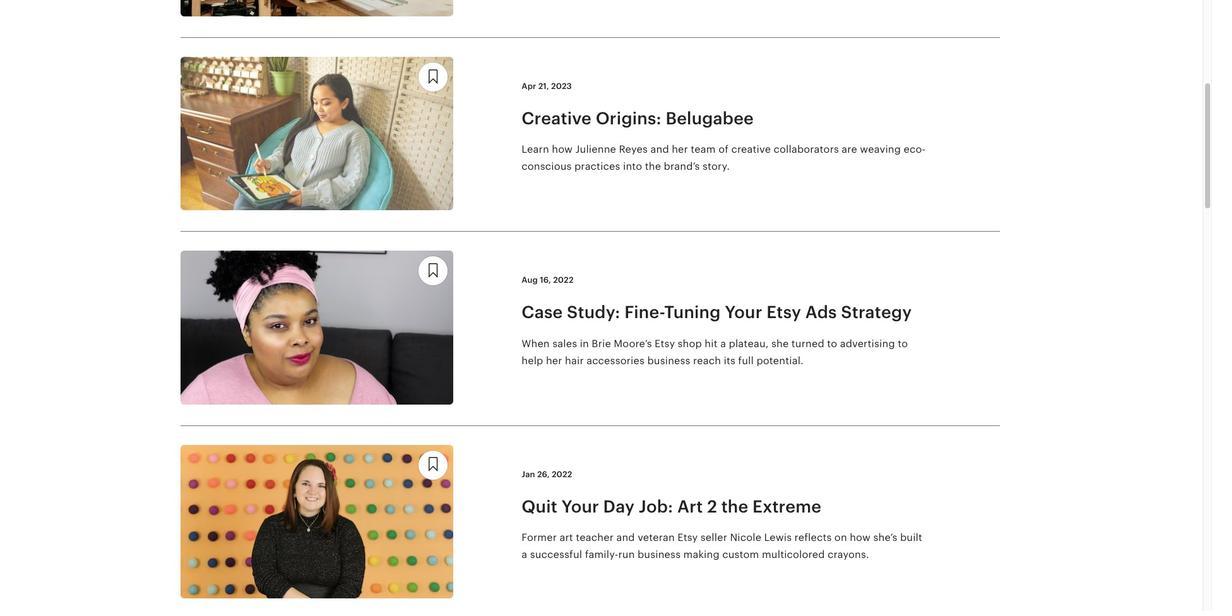 Task type: locate. For each thing, give the bounding box(es) containing it.
and inside former art teacher and veteran etsy seller nicole lewis reflects on how she's built a successful family-run business making custom multicolored crayons.
[[617, 532, 635, 544]]

0 vertical spatial a
[[721, 338, 726, 350]]

brand's
[[664, 161, 700, 173]]

the inside learn how julienne reyes and her team of creative collaborators are weaving eco- conscious practices into the brand's story.
[[645, 161, 661, 173]]

2022 right 16,
[[553, 276, 574, 285]]

a down former
[[522, 549, 528, 561]]

to right turned
[[827, 338, 838, 350]]

multicolored
[[762, 549, 825, 561]]

0 horizontal spatial to
[[827, 338, 838, 350]]

business
[[648, 355, 691, 367], [638, 549, 681, 561]]

creative
[[522, 109, 592, 128]]

and up run
[[617, 532, 635, 544]]

etsy for shop
[[655, 338, 675, 350]]

reyes
[[619, 144, 648, 156]]

conscious
[[522, 161, 572, 173]]

1 vertical spatial her
[[546, 355, 562, 367]]

study:
[[567, 303, 621, 322]]

to
[[827, 338, 838, 350], [898, 338, 908, 350]]

a inside former art teacher and veteran etsy seller nicole lewis reflects on how she's built a successful family-run business making custom multicolored crayons.
[[522, 549, 528, 561]]

how
[[552, 144, 573, 156], [850, 532, 871, 544]]

0 vertical spatial your
[[725, 303, 763, 322]]

in
[[580, 338, 589, 350]]

origins:
[[596, 109, 662, 128]]

your
[[725, 303, 763, 322], [562, 497, 599, 516]]

2
[[707, 497, 717, 516]]

business down veteran
[[638, 549, 681, 561]]

brie
[[592, 338, 611, 350]]

1 vertical spatial a
[[522, 549, 528, 561]]

collaborators
[[774, 144, 839, 156]]

creative origins: belugabee link
[[522, 107, 926, 130]]

quit your day job: art 2 the extreme image
[[180, 445, 454, 599]]

aug 16, 2022
[[522, 276, 574, 285]]

1 horizontal spatial and
[[651, 144, 669, 156]]

0 vertical spatial the
[[645, 161, 661, 173]]

0 vertical spatial how
[[552, 144, 573, 156]]

the right 2
[[722, 497, 749, 516]]

the right into
[[645, 161, 661, 173]]

0 horizontal spatial your
[[562, 497, 599, 516]]

when sales in brie moore's etsy shop hit a plateau, she turned to advertising to help her hair accessories business reach its full potential.
[[522, 338, 908, 367]]

1 horizontal spatial how
[[850, 532, 871, 544]]

fine-
[[625, 303, 665, 322]]

0 horizontal spatial her
[[546, 355, 562, 367]]

your up the plateau,
[[725, 303, 763, 322]]

1 horizontal spatial a
[[721, 338, 726, 350]]

0 horizontal spatial etsy
[[655, 338, 675, 350]]

0 vertical spatial business
[[648, 355, 691, 367]]

when
[[522, 338, 550, 350]]

0 horizontal spatial how
[[552, 144, 573, 156]]

former
[[522, 532, 557, 544]]

how up conscious
[[552, 144, 573, 156]]

custom
[[723, 549, 759, 561]]

2022 for study:
[[553, 276, 574, 285]]

business down shop
[[648, 355, 691, 367]]

2 horizontal spatial etsy
[[767, 303, 801, 322]]

2 vertical spatial etsy
[[678, 532, 698, 544]]

veteran
[[638, 532, 675, 544]]

etsy inside case study: fine-tuning your etsy ads strategy link
[[767, 303, 801, 322]]

etsy inside when sales in brie moore's etsy shop hit a plateau, she turned to advertising to help her hair accessories business reach its full potential.
[[655, 338, 675, 350]]

her down sales
[[546, 355, 562, 367]]

1 vertical spatial how
[[850, 532, 871, 544]]

julienne
[[576, 144, 616, 156]]

belugabee
[[666, 109, 754, 128]]

etsy for seller
[[678, 532, 698, 544]]

0 vertical spatial etsy
[[767, 303, 801, 322]]

seller
[[701, 532, 728, 544]]

a
[[721, 338, 726, 350], [522, 549, 528, 561]]

creative origins: belugabee image
[[180, 57, 454, 211]]

into
[[623, 161, 643, 173]]

how inside learn how julienne reyes and her team of creative collaborators are weaving eco- conscious practices into the brand's story.
[[552, 144, 573, 156]]

eco-
[[904, 144, 926, 156]]

case study: fine-tuning your etsy ads strategy image
[[180, 251, 454, 405]]

a right "hit"
[[721, 338, 726, 350]]

quit your day job: art 2 the extreme
[[522, 497, 822, 516]]

how right on
[[850, 532, 871, 544]]

extreme
[[753, 497, 822, 516]]

creative
[[732, 144, 771, 156]]

2022
[[553, 276, 574, 285], [552, 470, 572, 479]]

1 vertical spatial etsy
[[655, 338, 675, 350]]

lewis
[[764, 532, 792, 544]]

her up brand's
[[672, 144, 688, 156]]

1 vertical spatial 2022
[[552, 470, 572, 479]]

etsy inside former art teacher and veteran etsy seller nicole lewis reflects on how she's built a successful family-run business making custom multicolored crayons.
[[678, 532, 698, 544]]

quit
[[522, 497, 558, 516]]

potential.
[[757, 355, 804, 367]]

1 horizontal spatial to
[[898, 338, 908, 350]]

apr 21, 2023
[[522, 81, 572, 91]]

etsy up she
[[767, 303, 801, 322]]

of
[[719, 144, 729, 156]]

0 horizontal spatial the
[[645, 161, 661, 173]]

0 vertical spatial and
[[651, 144, 669, 156]]

2022 right 26,
[[552, 470, 572, 479]]

etsy left shop
[[655, 338, 675, 350]]

plateau,
[[729, 338, 769, 350]]

to right advertising
[[898, 338, 908, 350]]

1 vertical spatial the
[[722, 497, 749, 516]]

1 vertical spatial business
[[638, 549, 681, 561]]

0 horizontal spatial and
[[617, 532, 635, 544]]

and right the reyes at right
[[651, 144, 669, 156]]

your up art
[[562, 497, 599, 516]]

sales
[[553, 338, 577, 350]]

crayons.
[[828, 549, 870, 561]]

the
[[645, 161, 661, 173], [722, 497, 749, 516]]

1 horizontal spatial her
[[672, 144, 688, 156]]

1 horizontal spatial etsy
[[678, 532, 698, 544]]

0 horizontal spatial a
[[522, 549, 528, 561]]

and
[[651, 144, 669, 156], [617, 532, 635, 544]]

0 vertical spatial her
[[672, 144, 688, 156]]

etsy
[[767, 303, 801, 322], [655, 338, 675, 350], [678, 532, 698, 544]]

1 vertical spatial and
[[617, 532, 635, 544]]

her
[[672, 144, 688, 156], [546, 355, 562, 367]]

0 vertical spatial 2022
[[553, 276, 574, 285]]

etsy up "making"
[[678, 532, 698, 544]]



Task type: vqa. For each thing, say whether or not it's contained in the screenshot.
off) within the $ 53.91 $ 59.90 (10% off) doyourgin
no



Task type: describe. For each thing, give the bounding box(es) containing it.
jan 26, 2022
[[522, 470, 572, 479]]

she
[[772, 338, 789, 350]]

weaving
[[860, 144, 901, 156]]

case study: fine-tuning your etsy ads strategy
[[522, 303, 912, 322]]

help
[[522, 355, 543, 367]]

creative origins: belugabee
[[522, 109, 754, 128]]

hair
[[565, 355, 584, 367]]

21,
[[538, 81, 549, 91]]

quit your day job: art 2 the extreme link
[[522, 496, 926, 518]]

1 horizontal spatial the
[[722, 497, 749, 516]]

nicole
[[730, 532, 762, 544]]

shop
[[678, 338, 702, 350]]

hit
[[705, 338, 718, 350]]

learn
[[522, 144, 549, 156]]

day
[[603, 497, 635, 516]]

jan
[[522, 470, 535, 479]]

1 horizontal spatial your
[[725, 303, 763, 322]]

team
[[691, 144, 716, 156]]

how inside former art teacher and veteran etsy seller nicole lewis reflects on how she's built a successful family-run business making custom multicolored crayons.
[[850, 532, 871, 544]]

2023
[[551, 81, 572, 91]]

her inside learn how julienne reyes and her team of creative collaborators are weaving eco- conscious practices into the brand's story.
[[672, 144, 688, 156]]

teacher
[[576, 532, 614, 544]]

are
[[842, 144, 858, 156]]

her inside when sales in brie moore's etsy shop hit a plateau, she turned to advertising to help her hair accessories business reach its full potential.
[[546, 355, 562, 367]]

strategy
[[841, 303, 912, 322]]

advertising
[[840, 338, 895, 350]]

art
[[678, 497, 703, 516]]

business inside when sales in brie moore's etsy shop hit a plateau, she turned to advertising to help her hair accessories business reach its full potential.
[[648, 355, 691, 367]]

tuning
[[665, 303, 721, 322]]

reach
[[693, 355, 721, 367]]

making
[[684, 549, 720, 561]]

turned
[[792, 338, 825, 350]]

practices
[[575, 161, 621, 173]]

on
[[835, 532, 847, 544]]

case study: fine-tuning your etsy ads strategy link
[[522, 302, 926, 324]]

1 vertical spatial your
[[562, 497, 599, 516]]

etsy for ads
[[767, 303, 801, 322]]

full
[[738, 355, 754, 367]]

16,
[[540, 276, 551, 285]]

case
[[522, 303, 563, 322]]

moore's
[[614, 338, 652, 350]]

business inside former art teacher and veteran etsy seller nicole lewis reflects on how she's built a successful family-run business making custom multicolored crayons.
[[638, 549, 681, 561]]

ads
[[806, 303, 837, 322]]

2022 for your
[[552, 470, 572, 479]]

1 to from the left
[[827, 338, 838, 350]]

built
[[901, 532, 923, 544]]

aug
[[522, 276, 538, 285]]

reflects
[[795, 532, 832, 544]]

its
[[724, 355, 736, 367]]

family-
[[585, 549, 619, 561]]

run
[[619, 549, 635, 561]]

apr
[[522, 81, 536, 91]]

former art teacher and veteran etsy seller nicole lewis reflects on how she's built a successful family-run business making custom multicolored crayons.
[[522, 532, 923, 561]]

she's
[[874, 532, 898, 544]]

and inside learn how julienne reyes and her team of creative collaborators are weaving eco- conscious practices into the brand's story.
[[651, 144, 669, 156]]

26,
[[537, 470, 550, 479]]

art
[[560, 532, 573, 544]]

job:
[[639, 497, 673, 516]]

story.
[[703, 161, 730, 173]]

accessories
[[587, 355, 645, 367]]

learn how julienne reyes and her team of creative collaborators are weaving eco- conscious practices into the brand's story.
[[522, 144, 926, 173]]

2 to from the left
[[898, 338, 908, 350]]

successful
[[530, 549, 582, 561]]

a inside when sales in brie moore's etsy shop hit a plateau, she turned to advertising to help her hair accessories business reach its full potential.
[[721, 338, 726, 350]]



